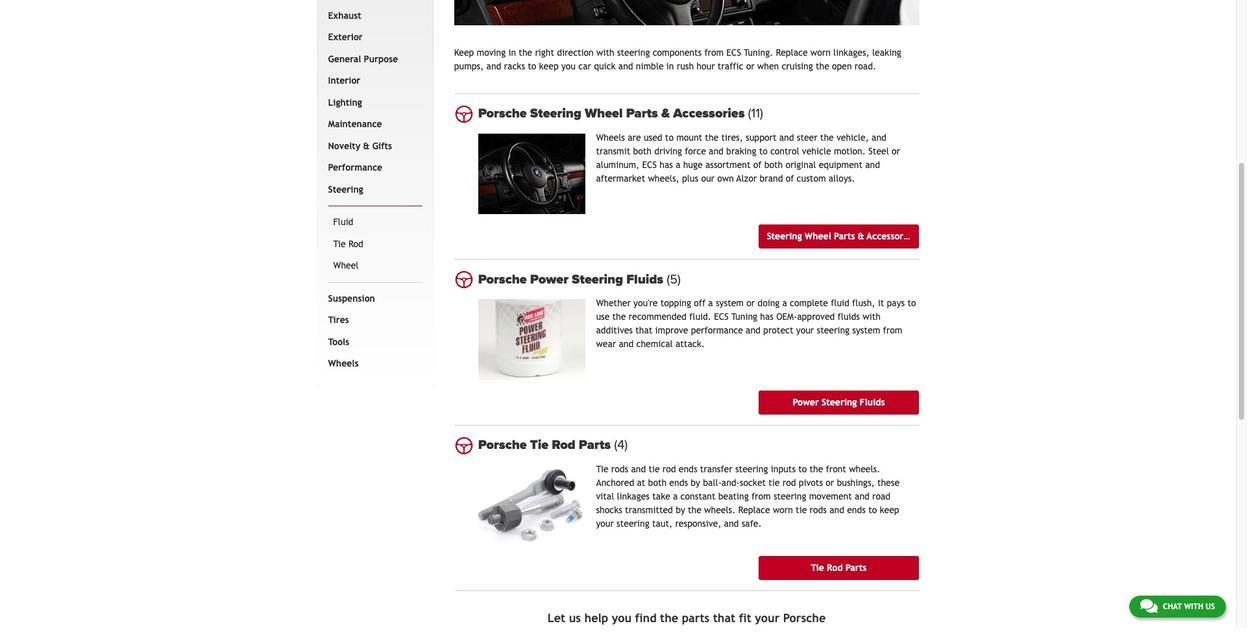 Task type: locate. For each thing, give the bounding box(es) containing it.
1 vertical spatial that
[[713, 611, 736, 625]]

that left fit in the bottom of the page
[[713, 611, 736, 625]]

and up assortment
[[709, 146, 724, 156]]

assortment
[[705, 159, 751, 170]]

brand
[[760, 173, 783, 183]]

wheels up transmit
[[596, 132, 625, 143]]

tuning.
[[744, 47, 773, 58]]

worn inside keep moving in the right direction with steering components from ecs tuning. replace worn linkages, leaking pumps, and racks to keep you car quick and nimble in rush hour traffic or when cruising the open road.
[[811, 47, 831, 58]]

0 horizontal spatial power
[[530, 272, 569, 287]]

ends down "bushings,"
[[847, 505, 866, 515]]

0 vertical spatial your
[[796, 325, 814, 336]]

0 horizontal spatial replace
[[738, 505, 770, 515]]

and down tuning
[[746, 325, 761, 336]]

gifts
[[372, 141, 392, 151]]

wheels. down "beating"
[[704, 505, 736, 515]]

by down the constant
[[676, 505, 685, 515]]

0 vertical spatial ecs
[[727, 47, 741, 58]]

0 horizontal spatial rod
[[663, 464, 676, 474]]

constant
[[681, 491, 716, 501]]

2 horizontal spatial &
[[858, 231, 864, 242]]

2 horizontal spatial wheel
[[805, 231, 831, 242]]

purpose
[[364, 54, 398, 64]]

2 horizontal spatial rod
[[827, 563, 843, 573]]

0 vertical spatial you
[[561, 61, 576, 71]]

in left rush
[[666, 61, 674, 71]]

1 horizontal spatial from
[[752, 491, 771, 501]]

2 vertical spatial wheel
[[333, 260, 359, 271]]

tie rod
[[333, 239, 363, 249]]

help
[[584, 611, 608, 625]]

transmitted
[[625, 505, 673, 515]]

1 horizontal spatial you
[[612, 611, 632, 625]]

1 vertical spatial wheels.
[[704, 505, 736, 515]]

0 vertical spatial fluids
[[626, 272, 663, 287]]

1 vertical spatial worn
[[773, 505, 793, 515]]

a left huge
[[676, 159, 681, 170]]

1 vertical spatial by
[[676, 505, 685, 515]]

rush
[[677, 61, 694, 71]]

steering down fluids
[[817, 325, 850, 336]]

fluids
[[626, 272, 663, 287], [860, 397, 885, 407]]

wheels for wheels are used to mount the tires, support and steer the vehicle, and transmit both driving force and braking to control vehicle motion. steel or aluminum, ecs has a huge assortment of both original equipment and aftermarket wheels, plus our own alzor brand of custom alloys.
[[596, 132, 625, 143]]

tie inside tie rods and tie rod ends transfer steering inputs to the front wheels. anchored at both ends by ball-and-socket tie rod pivots or bushings, these vital linkages take a constant beating from steering movement and road shocks transmitted by the wheels. replace worn tie rods and ends to keep your steering taut, responsive, and safe.
[[596, 464, 609, 474]]

ecs inside keep moving in the right direction with steering components from ecs tuning. replace worn linkages, leaking pumps, and racks to keep you car quick and nimble in rush hour traffic or when cruising the open road.
[[727, 47, 741, 58]]

inputs
[[771, 464, 796, 474]]

attack.
[[676, 339, 705, 349]]

to right pays
[[908, 298, 916, 308]]

in up racks
[[509, 47, 516, 58]]

tie down pivots
[[796, 505, 807, 515]]

0 horizontal spatial has
[[660, 159, 673, 170]]

wheels are used to mount the tires, support and steer the vehicle, and transmit both driving force and braking to control vehicle motion. steel or aluminum, ecs has a huge assortment of both original equipment and aftermarket wheels, plus our own alzor brand of custom alloys.
[[596, 132, 900, 183]]

rod up take
[[663, 464, 676, 474]]

2 horizontal spatial tie
[[796, 505, 807, 515]]

replace
[[776, 47, 808, 58], [738, 505, 770, 515]]

1 vertical spatial &
[[363, 141, 370, 151]]

let
[[548, 611, 565, 625]]

steering up socket
[[735, 464, 768, 474]]

wheels. up "bushings,"
[[849, 464, 880, 474]]

the up pivots
[[810, 464, 823, 474]]

custom
[[797, 173, 826, 183]]

from down pays
[[883, 325, 902, 336]]

1 horizontal spatial &
[[661, 106, 670, 121]]

the down the constant
[[688, 505, 702, 515]]

general purpose link
[[325, 49, 420, 70]]

from inside keep moving in the right direction with steering components from ecs tuning. replace worn linkages, leaking pumps, and racks to keep you car quick and nimble in rush hour traffic or when cruising the open road.
[[704, 47, 724, 58]]

0 horizontal spatial keep
[[539, 61, 559, 71]]

1 vertical spatial wheel
[[805, 231, 831, 242]]

your inside whether you're topping off a system or doing a complete fluid flush, it pays to use the recommended fluid. ecs tuning has oem-approved fluids with additives that improve performance and protect your steering system from wear and chemical attack.
[[796, 325, 814, 336]]

1 vertical spatial you
[[612, 611, 632, 625]]

1 horizontal spatial by
[[691, 477, 700, 488]]

1 horizontal spatial keep
[[880, 505, 899, 515]]

wheel link
[[331, 255, 420, 277]]

1 vertical spatial in
[[666, 61, 674, 71]]

tie rod parts
[[811, 563, 867, 573]]

1 horizontal spatial worn
[[811, 47, 831, 58]]

0 horizontal spatial of
[[753, 159, 762, 170]]

fluid.
[[689, 312, 711, 322]]

2 vertical spatial ecs
[[714, 312, 729, 322]]

power steering fluids thumbnail image image
[[478, 299, 586, 380]]

driving
[[654, 146, 682, 156]]

accessories inside the steering wheel parts & accessories link
[[867, 231, 916, 242]]

rods down movement at the bottom right of the page
[[810, 505, 827, 515]]

tires link
[[325, 310, 420, 332]]

1 horizontal spatial rods
[[810, 505, 827, 515]]

2 vertical spatial with
[[1184, 602, 1203, 611]]

keep
[[454, 47, 474, 58]]

0 vertical spatial that
[[636, 325, 653, 336]]

off
[[694, 298, 706, 308]]

accessories
[[673, 106, 745, 121], [867, 231, 916, 242]]

to inside keep moving in the right direction with steering components from ecs tuning. replace worn linkages, leaking pumps, and racks to keep you car quick and nimble in rush hour traffic or when cruising the open road.
[[528, 61, 536, 71]]

2 horizontal spatial your
[[796, 325, 814, 336]]

rod
[[348, 239, 363, 249], [552, 437, 576, 453], [827, 563, 843, 573]]

1 vertical spatial system
[[852, 325, 880, 336]]

1 vertical spatial wheels
[[328, 358, 359, 369]]

wheel
[[585, 106, 623, 121], [805, 231, 831, 242], [333, 260, 359, 271]]

rod inside steering subcategories element
[[348, 239, 363, 249]]

you left find
[[612, 611, 632, 625]]

both up brand
[[764, 159, 783, 170]]

2 vertical spatial rod
[[827, 563, 843, 573]]

a inside wheels are used to mount the tires, support and steer the vehicle, and transmit both driving force and braking to control vehicle motion. steel or aluminum, ecs has a huge assortment of both original equipment and aftermarket wheels, plus our own alzor brand of custom alloys.
[[676, 159, 681, 170]]

0 vertical spatial tie
[[649, 464, 660, 474]]

with up quick
[[596, 47, 614, 58]]

2 vertical spatial &
[[858, 231, 864, 242]]

steering subcategories element
[[328, 206, 422, 283]]

0 vertical spatial wheel
[[585, 106, 623, 121]]

ends up take
[[669, 477, 688, 488]]

keep down right
[[539, 61, 559, 71]]

and-
[[722, 477, 740, 488]]

wheel down custom
[[805, 231, 831, 242]]

used
[[644, 132, 662, 143]]

a right off
[[708, 298, 713, 308]]

or up tuning
[[747, 298, 755, 308]]

0 horizontal spatial system
[[716, 298, 744, 308]]

rod down inputs
[[783, 477, 796, 488]]

fluid link
[[331, 212, 420, 234]]

2 vertical spatial from
[[752, 491, 771, 501]]

ecs up "traffic"
[[727, 47, 741, 58]]

1 vertical spatial of
[[786, 173, 794, 183]]

your down approved
[[796, 325, 814, 336]]

ecs inside wheels are used to mount the tires, support and steer the vehicle, and transmit both driving force and braking to control vehicle motion. steel or aluminum, ecs has a huge assortment of both original equipment and aftermarket wheels, plus our own alzor brand of custom alloys.
[[642, 159, 657, 170]]

wheels down the 'tools'
[[328, 358, 359, 369]]

from
[[704, 47, 724, 58], [883, 325, 902, 336], [752, 491, 771, 501]]

and right quick
[[618, 61, 633, 71]]

ends down porsche                                                                                    tie rod parts link
[[679, 464, 697, 474]]

steering inside keep moving in the right direction with steering components from ecs tuning. replace worn linkages, leaking pumps, and racks to keep you car quick and nimble in rush hour traffic or when cruising the open road.
[[617, 47, 650, 58]]

to up pivots
[[798, 464, 807, 474]]

ecs up wheels,
[[642, 159, 657, 170]]

the right find
[[660, 611, 678, 625]]

steering up nimble
[[617, 47, 650, 58]]

the inside whether you're topping off a system or doing a complete fluid flush, it pays to use the recommended fluid. ecs tuning has oem-approved fluids with additives that improve performance and protect your steering system from wear and chemical attack.
[[612, 312, 626, 322]]

to right racks
[[528, 61, 536, 71]]

or inside whether you're topping off a system or doing a complete fluid flush, it pays to use the recommended fluid. ecs tuning has oem-approved fluids with additives that improve performance and protect your steering system from wear and chemical attack.
[[747, 298, 755, 308]]

performance link
[[325, 157, 420, 179]]

1 horizontal spatial replace
[[776, 47, 808, 58]]

or inside tie rods and tie rod ends transfer steering inputs to the front wheels. anchored at both ends by ball-and-socket tie rod pivots or bushings, these vital linkages take a constant beating from steering movement and road shocks transmitted by the wheels. replace worn tie rods and ends to keep your steering taut, responsive, and safe.
[[826, 477, 834, 488]]

0 horizontal spatial that
[[636, 325, 653, 336]]

improve
[[655, 325, 688, 336]]

comments image
[[1140, 598, 1158, 614]]

with inside keep moving in the right direction with steering components from ecs tuning. replace worn linkages, leaking pumps, and racks to keep you car quick and nimble in rush hour traffic or when cruising the open road.
[[596, 47, 614, 58]]

you
[[561, 61, 576, 71], [612, 611, 632, 625]]

rods up anchored
[[611, 464, 628, 474]]

1 vertical spatial from
[[883, 325, 902, 336]]

replace up cruising
[[776, 47, 808, 58]]

motion.
[[834, 146, 866, 156]]

a right take
[[673, 491, 678, 501]]

1 horizontal spatial that
[[713, 611, 736, 625]]

tie for tie rod parts
[[811, 563, 824, 573]]

0 horizontal spatial from
[[704, 47, 724, 58]]

0 vertical spatial rod
[[348, 239, 363, 249]]

keep
[[539, 61, 559, 71], [880, 505, 899, 515]]

the up additives
[[612, 312, 626, 322]]

1 horizontal spatial accessories
[[867, 231, 916, 242]]

wheels inside wheels are used to mount the tires, support and steer the vehicle, and transmit both driving force and braking to control vehicle motion. steel or aluminum, ecs has a huge assortment of both original equipment and aftermarket wheels, plus our own alzor brand of custom alloys.
[[596, 132, 625, 143]]

tie down inputs
[[769, 477, 780, 488]]

wheels
[[596, 132, 625, 143], [328, 358, 359, 369]]

has
[[660, 159, 673, 170], [760, 312, 774, 322]]

replace up safe.
[[738, 505, 770, 515]]

0 horizontal spatial rod
[[348, 239, 363, 249]]

wear
[[596, 339, 616, 349]]

steer
[[797, 132, 818, 143]]

or right steel
[[892, 146, 900, 156]]

from up hour
[[704, 47, 724, 58]]

power steering fluids
[[793, 397, 885, 407]]

worn inside tie rods and tie rod ends transfer steering inputs to the front wheels. anchored at both ends by ball-and-socket tie rod pivots or bushings, these vital linkages take a constant beating from steering movement and road shocks transmitted by the wheels. replace worn tie rods and ends to keep your steering taut, responsive, and safe.
[[773, 505, 793, 515]]

road
[[872, 491, 891, 501]]

0 vertical spatial system
[[716, 298, 744, 308]]

1 vertical spatial ends
[[669, 477, 688, 488]]

both up take
[[648, 477, 667, 488]]

the left tires,
[[705, 132, 719, 143]]

both down the are
[[633, 146, 652, 156]]

of up alzor
[[753, 159, 762, 170]]

keep down road
[[880, 505, 899, 515]]

lighting link
[[325, 92, 420, 114]]

1 horizontal spatial wheels.
[[849, 464, 880, 474]]

1 vertical spatial power
[[793, 397, 819, 407]]

and left safe.
[[724, 518, 739, 529]]

interior link
[[325, 70, 420, 92]]

you down the direction
[[561, 61, 576, 71]]

that up 'chemical' at the bottom of page
[[636, 325, 653, 336]]

tie inside steering subcategories element
[[333, 239, 346, 249]]

1 horizontal spatial system
[[852, 325, 880, 336]]

protect
[[763, 325, 793, 336]]

porsche for porsche                                                                                    steering wheel parts & accessories
[[478, 106, 527, 121]]

when
[[757, 61, 779, 71]]

tie for tie rods and tie rod ends transfer steering inputs to the front wheels. anchored at both ends by ball-and-socket tie rod pivots or bushings, these vital linkages take a constant beating from steering movement and road shocks transmitted by the wheels. replace worn tie rods and ends to keep your steering taut, responsive, and safe.
[[596, 464, 609, 474]]

wheels link
[[325, 353, 420, 375]]

alzor
[[736, 173, 757, 183]]

with left the us
[[1184, 602, 1203, 611]]

and down moving
[[487, 61, 501, 71]]

0 vertical spatial worn
[[811, 47, 831, 58]]

1 vertical spatial replace
[[738, 505, 770, 515]]

0 horizontal spatial accessories
[[673, 106, 745, 121]]

&
[[661, 106, 670, 121], [363, 141, 370, 151], [858, 231, 864, 242]]

and up control
[[779, 132, 794, 143]]

and up steel
[[872, 132, 887, 143]]

transmit
[[596, 146, 630, 156]]

0 horizontal spatial with
[[596, 47, 614, 58]]

and
[[487, 61, 501, 71], [618, 61, 633, 71], [779, 132, 794, 143], [872, 132, 887, 143], [709, 146, 724, 156], [865, 159, 880, 170], [746, 325, 761, 336], [619, 339, 634, 349], [631, 464, 646, 474], [855, 491, 870, 501], [830, 505, 844, 515], [724, 518, 739, 529]]

1 vertical spatial ecs
[[642, 159, 657, 170]]

0 horizontal spatial tie
[[649, 464, 660, 474]]

1 horizontal spatial with
[[863, 312, 881, 322]]

from down socket
[[752, 491, 771, 501]]

0 horizontal spatial your
[[596, 518, 614, 529]]

ecs up performance
[[714, 312, 729, 322]]

pumps,
[[454, 61, 484, 71]]

fluids
[[838, 312, 860, 322]]

or up movement at the bottom right of the page
[[826, 477, 834, 488]]

has down doing
[[760, 312, 774, 322]]

1 vertical spatial keep
[[880, 505, 899, 515]]

with down flush,
[[863, 312, 881, 322]]

1 vertical spatial rod
[[552, 437, 576, 453]]

the
[[519, 47, 532, 58], [816, 61, 829, 71], [705, 132, 719, 143], [820, 132, 834, 143], [612, 312, 626, 322], [810, 464, 823, 474], [688, 505, 702, 515], [660, 611, 678, 625]]

ends
[[679, 464, 697, 474], [669, 477, 688, 488], [847, 505, 866, 515]]

0 horizontal spatial &
[[363, 141, 370, 151]]

tie up take
[[649, 464, 660, 474]]

to down support on the top
[[759, 146, 768, 156]]

1 vertical spatial rod
[[783, 477, 796, 488]]

with inside whether you're topping off a system or doing a complete fluid flush, it pays to use the recommended fluid. ecs tuning has oem-approved fluids with additives that improve performance and protect your steering system from wear and chemical attack.
[[863, 312, 881, 322]]

ecs
[[727, 47, 741, 58], [642, 159, 657, 170], [714, 312, 729, 322]]

a up 'oem-'
[[782, 298, 787, 308]]

power steering fluids link
[[759, 390, 919, 414]]

2 vertical spatial your
[[755, 611, 780, 625]]

worn up cruising
[[811, 47, 831, 58]]

1 vertical spatial both
[[764, 159, 783, 170]]

has down driving
[[660, 159, 673, 170]]

us
[[1206, 602, 1215, 611]]

0 vertical spatial in
[[509, 47, 516, 58]]

porsche for porsche                                                                                    power steering fluids
[[478, 272, 527, 287]]

of
[[753, 159, 762, 170], [786, 173, 794, 183]]

system down fluids
[[852, 325, 880, 336]]

2 vertical spatial ends
[[847, 505, 866, 515]]

porsche                                                                                    tie rod parts
[[478, 437, 614, 453]]

steering inside whether you're topping off a system or doing a complete fluid flush, it pays to use the recommended fluid. ecs tuning has oem-approved fluids with additives that improve performance and protect your steering system from wear and chemical attack.
[[817, 325, 850, 336]]

of down original
[[786, 173, 794, 183]]

porsche                                                                                    steering wheel parts & accessories link
[[478, 106, 919, 121]]

wheel down tie rod
[[333, 260, 359, 271]]

0 vertical spatial &
[[661, 106, 670, 121]]

2 vertical spatial both
[[648, 477, 667, 488]]

system up tuning
[[716, 298, 744, 308]]

tools
[[328, 337, 349, 347]]

your down shocks
[[596, 518, 614, 529]]

steering wheel parts & accessories thumbnail image image
[[478, 133, 586, 214]]

1 vertical spatial your
[[596, 518, 614, 529]]

has inside wheels are used to mount the tires, support and steer the vehicle, and transmit both driving force and braking to control vehicle motion. steel or aluminum, ecs has a huge assortment of both original equipment and aftermarket wheels, plus our own alzor brand of custom alloys.
[[660, 159, 673, 170]]

or down tuning.
[[746, 61, 755, 71]]

your right fit in the bottom of the page
[[755, 611, 780, 625]]

keep moving in the right direction with steering components from ecs tuning. replace worn linkages, leaking pumps, and racks to keep you car quick and nimble in rush hour traffic or when cruising the open road.
[[454, 47, 901, 71]]

by up the constant
[[691, 477, 700, 488]]

wheel inside wheel link
[[333, 260, 359, 271]]

0 horizontal spatial worn
[[773, 505, 793, 515]]

0 vertical spatial of
[[753, 159, 762, 170]]

wheel up transmit
[[585, 106, 623, 121]]

wheels,
[[648, 173, 679, 183]]

components
[[653, 47, 702, 58]]

0 vertical spatial has
[[660, 159, 673, 170]]

beating
[[718, 491, 749, 501]]

0 horizontal spatial wheels
[[328, 358, 359, 369]]

2 vertical spatial tie
[[796, 505, 807, 515]]

both inside tie rods and tie rod ends transfer steering inputs to the front wheels. anchored at both ends by ball-and-socket tie rod pivots or bushings, these vital linkages take a constant beating from steering movement and road shocks transmitted by the wheels. replace worn tie rods and ends to keep your steering taut, responsive, and safe.
[[648, 477, 667, 488]]

1 vertical spatial tie
[[769, 477, 780, 488]]

maintenance
[[328, 119, 382, 129]]

0 horizontal spatial wheel
[[333, 260, 359, 271]]

steering down pivots
[[774, 491, 806, 501]]

1 horizontal spatial fluids
[[860, 397, 885, 407]]

2 horizontal spatial from
[[883, 325, 902, 336]]

rods
[[611, 464, 628, 474], [810, 505, 827, 515]]

1 vertical spatial has
[[760, 312, 774, 322]]

hour
[[697, 61, 715, 71]]

worn down inputs
[[773, 505, 793, 515]]

0 horizontal spatial you
[[561, 61, 576, 71]]

0 horizontal spatial by
[[676, 505, 685, 515]]

vehicle
[[802, 146, 831, 156]]



Task type: vqa. For each thing, say whether or not it's contained in the screenshot.
I
no



Task type: describe. For each thing, give the bounding box(es) containing it.
traffic
[[718, 61, 743, 71]]

steel
[[868, 146, 889, 156]]

pivots
[[799, 477, 823, 488]]

responsive,
[[675, 518, 721, 529]]

linkages
[[617, 491, 650, 501]]

performance
[[328, 162, 382, 173]]

0 vertical spatial power
[[530, 272, 569, 287]]

1 horizontal spatial rod
[[552, 437, 576, 453]]

and up at
[[631, 464, 646, 474]]

steering wheel parts & accessories
[[767, 231, 916, 242]]

and down movement at the bottom right of the page
[[830, 505, 844, 515]]

novelty & gifts link
[[325, 136, 420, 157]]

direction
[[557, 47, 594, 58]]

that inside whether you're topping off a system or doing a complete fluid flush, it pays to use the recommended fluid. ecs tuning has oem-approved fluids with additives that improve performance and protect your steering system from wear and chemical attack.
[[636, 325, 653, 336]]

steering parts & accessories banner image image
[[454, 0, 919, 25]]

replace inside keep moving in the right direction with steering components from ecs tuning. replace worn linkages, leaking pumps, and racks to keep you car quick and nimble in rush hour traffic or when cruising the open road.
[[776, 47, 808, 58]]

our
[[701, 173, 715, 183]]

let us help you find the parts that fit your     porsche
[[548, 611, 826, 625]]

socket
[[740, 477, 766, 488]]

tuning
[[731, 312, 757, 322]]

and down additives
[[619, 339, 634, 349]]

performance
[[691, 325, 743, 336]]

lighting
[[328, 97, 362, 108]]

recommended
[[629, 312, 687, 322]]

tie rod parts link
[[759, 556, 919, 580]]

vital
[[596, 491, 614, 501]]

1 horizontal spatial tie
[[769, 477, 780, 488]]

tie rods and tie rod ends transfer steering inputs to the front wheels. anchored at both ends by ball-and-socket tie rod pivots or bushings, these vital linkages take a constant beating from steering movement and road shocks transmitted by the wheels. replace worn tie rods and ends to keep your steering taut, responsive, and safe.
[[596, 464, 900, 529]]

from inside whether you're topping off a system or doing a complete fluid flush, it pays to use the recommended fluid. ecs tuning has oem-approved fluids with additives that improve performance and protect your steering system from wear and chemical attack.
[[883, 325, 902, 336]]

porsche                                                                                    power steering fluids
[[478, 272, 667, 287]]

control
[[770, 146, 799, 156]]

suspension link
[[325, 288, 420, 310]]

topping
[[661, 298, 691, 308]]

0 vertical spatial rods
[[611, 464, 628, 474]]

use
[[596, 312, 610, 322]]

ecs inside whether you're topping off a system or doing a complete fluid flush, it pays to use the recommended fluid. ecs tuning has oem-approved fluids with additives that improve performance and protect your steering system from wear and chemical attack.
[[714, 312, 729, 322]]

1 horizontal spatial in
[[666, 61, 674, 71]]

0 vertical spatial both
[[633, 146, 652, 156]]

steering down transmitted
[[617, 518, 650, 529]]

wheels for wheels
[[328, 358, 359, 369]]

exterior link
[[325, 27, 420, 49]]

to up driving
[[665, 132, 674, 143]]

tires,
[[721, 132, 743, 143]]

oem-
[[776, 312, 797, 322]]

chat
[[1163, 602, 1182, 611]]

support
[[746, 132, 777, 143]]

porsche for porsche                                                                                    tie rod parts
[[478, 437, 527, 453]]

1 horizontal spatial your
[[755, 611, 780, 625]]

has inside whether you're topping off a system or doing a complete fluid flush, it pays to use the recommended fluid. ecs tuning has oem-approved fluids with additives that improve performance and protect your steering system from wear and chemical attack.
[[760, 312, 774, 322]]

you're
[[634, 298, 658, 308]]

0 horizontal spatial wheels.
[[704, 505, 736, 515]]

whether you're topping off a system or doing a complete fluid flush, it pays to use the recommended fluid. ecs tuning has oem-approved fluids with additives that improve performance and protect your steering system from wear and chemical attack.
[[596, 298, 916, 349]]

to inside whether you're topping off a system or doing a complete fluid flush, it pays to use the recommended fluid. ecs tuning has oem-approved fluids with additives that improve performance and protect your steering system from wear and chemical attack.
[[908, 298, 916, 308]]

or inside wheels are used to mount the tires, support and steer the vehicle, and transmit both driving force and braking to control vehicle motion. steel or aluminum, ecs has a huge assortment of both original equipment and aftermarket wheels, plus our own alzor brand of custom alloys.
[[892, 146, 900, 156]]

right
[[535, 47, 554, 58]]

tools link
[[325, 332, 420, 353]]

transfer
[[700, 464, 733, 474]]

bushings,
[[837, 477, 875, 488]]

your inside tie rods and tie rod ends transfer steering inputs to the front wheels. anchored at both ends by ball-and-socket tie rod pivots or bushings, these vital linkages take a constant beating from steering movement and road shocks transmitted by the wheels. replace worn tie rods and ends to keep your steering taut, responsive, and safe.
[[596, 518, 614, 529]]

force
[[685, 146, 706, 156]]

cruising
[[782, 61, 813, 71]]

moving
[[477, 47, 506, 58]]

and down "bushings,"
[[855, 491, 870, 501]]

exhaust
[[328, 10, 361, 21]]

whether
[[596, 298, 631, 308]]

you inside keep moving in the right direction with steering components from ecs tuning. replace worn linkages, leaking pumps, and racks to keep you car quick and nimble in rush hour traffic or when cruising the open road.
[[561, 61, 576, 71]]

ball-
[[703, 477, 722, 488]]

tie for tie rod
[[333, 239, 346, 249]]

to down road
[[869, 505, 877, 515]]

steering link
[[325, 179, 420, 201]]

novelty & gifts
[[328, 141, 392, 151]]

porsche                                                                                    tie rod parts link
[[478, 437, 919, 453]]

0 vertical spatial ends
[[679, 464, 697, 474]]

shocks
[[596, 505, 622, 515]]

tie rod link
[[331, 234, 420, 255]]

suspension
[[328, 293, 375, 304]]

1 horizontal spatial of
[[786, 173, 794, 183]]

0 horizontal spatial in
[[509, 47, 516, 58]]

a inside tie rods and tie rod ends transfer steering inputs to the front wheels. anchored at both ends by ball-and-socket tie rod pivots or bushings, these vital linkages take a constant beating from steering movement and road shocks transmitted by the wheels. replace worn tie rods and ends to keep your steering taut, responsive, and safe.
[[673, 491, 678, 501]]

replace inside tie rods and tie rod ends transfer steering inputs to the front wheels. anchored at both ends by ball-and-socket tie rod pivots or bushings, these vital linkages take a constant beating from steering movement and road shocks transmitted by the wheels. replace worn tie rods and ends to keep your steering taut, responsive, and safe.
[[738, 505, 770, 515]]

the up vehicle
[[820, 132, 834, 143]]

1 horizontal spatial rod
[[783, 477, 796, 488]]

leaking
[[872, 47, 901, 58]]

are
[[628, 132, 641, 143]]

mount
[[676, 132, 702, 143]]

and down steel
[[865, 159, 880, 170]]

find
[[635, 611, 657, 625]]

tie rod parts thumbnail image image
[[478, 465, 586, 546]]

taut,
[[652, 518, 673, 529]]

from inside tie rods and tie rod ends transfer steering inputs to the front wheels. anchored at both ends by ball-and-socket tie rod pivots or bushings, these vital linkages take a constant beating from steering movement and road shocks transmitted by the wheels. replace worn tie rods and ends to keep your steering taut, responsive, and safe.
[[752, 491, 771, 501]]

alloys.
[[829, 173, 855, 183]]

porsche                                                                                    steering wheel parts & accessories
[[478, 106, 748, 121]]

aftermarket
[[596, 173, 645, 183]]

chemical
[[636, 339, 673, 349]]

0 vertical spatial by
[[691, 477, 700, 488]]

the up racks
[[519, 47, 532, 58]]

keep inside tie rods and tie rod ends transfer steering inputs to the front wheels. anchored at both ends by ball-and-socket tie rod pivots or bushings, these vital linkages take a constant beating from steering movement and road shocks transmitted by the wheels. replace worn tie rods and ends to keep your steering taut, responsive, and safe.
[[880, 505, 899, 515]]

chat with us link
[[1129, 596, 1226, 618]]

front
[[826, 464, 846, 474]]

steering wheel parts & accessories link
[[759, 225, 919, 249]]

linkages,
[[833, 47, 870, 58]]

1 horizontal spatial wheel
[[585, 106, 623, 121]]

1 vertical spatial fluids
[[860, 397, 885, 407]]

0 vertical spatial wheels.
[[849, 464, 880, 474]]

rod for tie rod parts
[[827, 563, 843, 573]]

porsche                                                                                    power steering fluids link
[[478, 272, 919, 287]]

aluminum,
[[596, 159, 639, 170]]

novelty
[[328, 141, 360, 151]]

braking
[[726, 146, 756, 156]]

general purpose
[[328, 54, 398, 64]]

safe.
[[742, 518, 762, 529]]

approved
[[797, 312, 835, 322]]

wheel inside the steering wheel parts & accessories link
[[805, 231, 831, 242]]

plus
[[682, 173, 698, 183]]

rod for tie rod
[[348, 239, 363, 249]]

racks
[[504, 61, 525, 71]]

own
[[717, 173, 734, 183]]

2 horizontal spatial with
[[1184, 602, 1203, 611]]

1 horizontal spatial power
[[793, 397, 819, 407]]

1 vertical spatial rods
[[810, 505, 827, 515]]

exhaust link
[[325, 5, 420, 27]]

or inside keep moving in the right direction with steering components from ecs tuning. replace worn linkages, leaking pumps, and racks to keep you car quick and nimble in rush hour traffic or when cruising the open road.
[[746, 61, 755, 71]]

general
[[328, 54, 361, 64]]

keep inside keep moving in the right direction with steering components from ecs tuning. replace worn linkages, leaking pumps, and racks to keep you car quick and nimble in rush hour traffic or when cruising the open road.
[[539, 61, 559, 71]]

the left the open
[[816, 61, 829, 71]]

0 vertical spatial accessories
[[673, 106, 745, 121]]

vehicle,
[[837, 132, 869, 143]]



